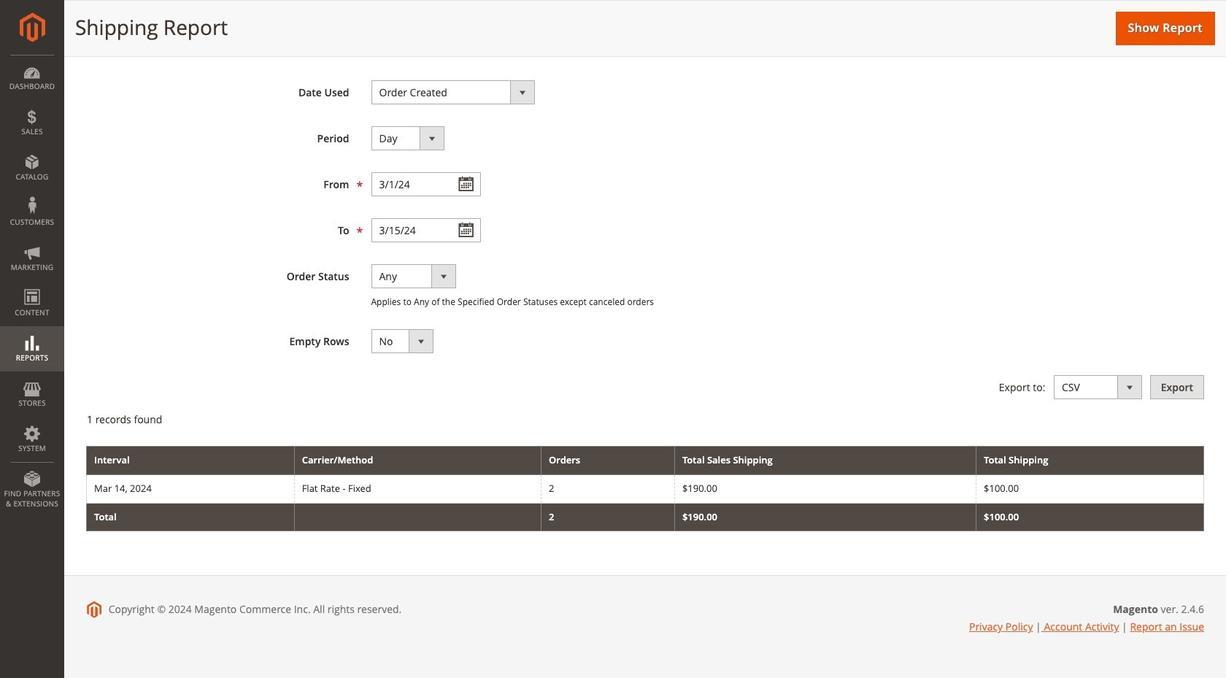 Task type: locate. For each thing, give the bounding box(es) containing it.
None text field
[[371, 172, 481, 196], [371, 218, 481, 242], [371, 172, 481, 196], [371, 218, 481, 242]]

menu bar
[[0, 55, 64, 516]]

magento admin panel image
[[19, 12, 45, 42]]



